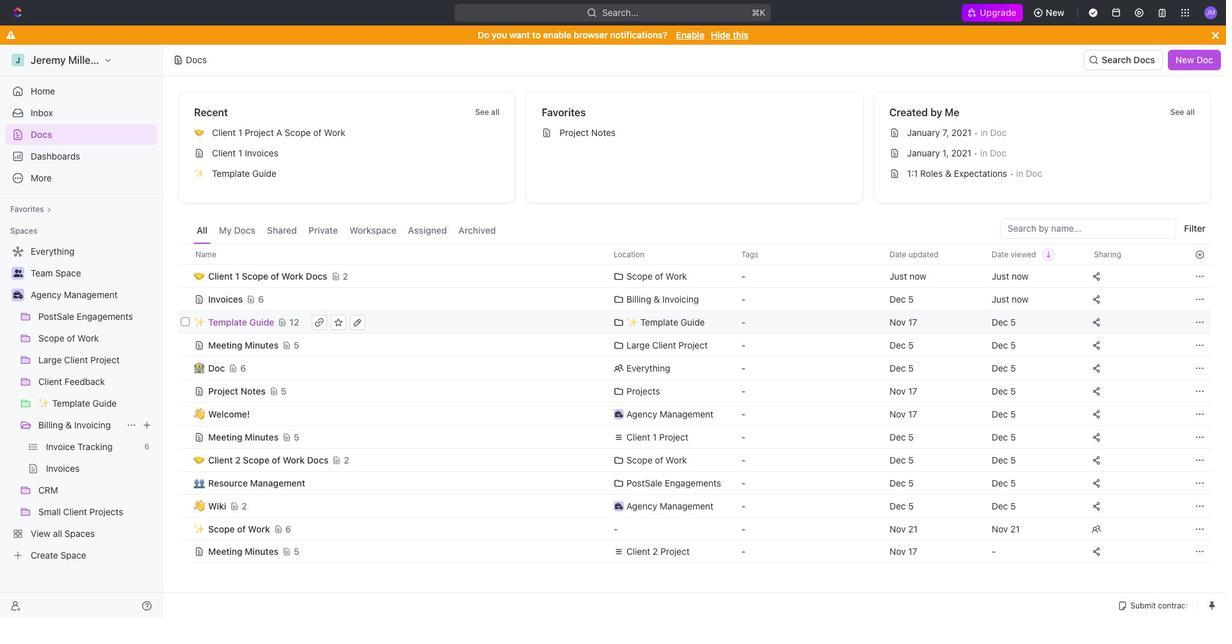 Task type: vqa. For each thing, say whether or not it's contained in the screenshot.


Task type: describe. For each thing, give the bounding box(es) containing it.
assigned button
[[405, 218, 450, 244]]

resource
[[208, 477, 248, 488]]

scope of work link
[[38, 328, 155, 349]]

my docs button
[[216, 218, 259, 244]]

inbox link
[[5, 103, 157, 123]]

client 1 invoices link
[[189, 143, 510, 163]]

notifications?
[[610, 29, 667, 40]]

sidebar navigation
[[0, 45, 165, 618]]

name
[[195, 249, 216, 259]]

& inside row
[[654, 293, 660, 304]]

guide inside 'tree'
[[93, 398, 117, 409]]

& inside 'tree'
[[66, 420, 72, 430]]

invoices inside 'tree'
[[46, 463, 80, 474]]

small
[[38, 506, 61, 517]]

scope of work down location
[[627, 270, 687, 281]]

engagements inside row
[[665, 477, 721, 488]]

favorites inside button
[[10, 204, 44, 214]]

location
[[614, 249, 645, 259]]

filter button
[[1179, 218, 1211, 239]]

j
[[16, 55, 20, 65]]

date for date viewed
[[992, 249, 1009, 259]]

scope up resource management
[[243, 454, 270, 465]]

do
[[478, 29, 489, 40]]

assigned
[[408, 225, 447, 236]]

all for created by me
[[1186, 107, 1195, 117]]

date viewed button
[[984, 245, 1055, 264]]

management up "client 2 project"
[[660, 500, 714, 511]]

spaces inside 'tree'
[[65, 528, 95, 539]]

filter
[[1184, 223, 1206, 234]]

minutes for client 2 project
[[245, 546, 279, 557]]

14 row from the top
[[178, 539, 1211, 565]]

search docs button
[[1084, 50, 1163, 70]]

in for january 7, 2021
[[981, 127, 988, 138]]

5 row from the top
[[178, 332, 1211, 358]]

client 2 scope of work docs
[[208, 454, 329, 465]]

meeting for large client project
[[208, 339, 243, 350]]

row containing resource management
[[178, 471, 1211, 495]]

home
[[31, 86, 55, 96]]

miller's
[[68, 54, 103, 66]]

small client projects
[[38, 506, 123, 517]]

client for client 2 project
[[627, 546, 650, 557]]

management inside agency management link
[[64, 289, 118, 300]]

docs link
[[5, 125, 157, 145]]

1,
[[942, 148, 949, 158]]

row containing wiki
[[178, 493, 1211, 519]]

0 vertical spatial template guide
[[212, 168, 277, 179]]

scope down the wiki
[[208, 523, 235, 534]]

scope of work inside scope of work link
[[38, 333, 99, 344]]

postsale inside 'tree'
[[38, 311, 74, 322]]

client 1 project a scope of work
[[212, 127, 345, 138]]

jm
[[1206, 8, 1215, 16]]

row containing client 1 scope of work docs
[[178, 263, 1211, 289]]

2 horizontal spatial invoices
[[245, 148, 278, 158]]

0 horizontal spatial spaces
[[10, 226, 37, 236]]

view all spaces link
[[5, 524, 155, 544]]

now for just now
[[1012, 270, 1029, 281]]

new for new
[[1046, 7, 1065, 18]]

date for date updated
[[890, 249, 907, 259]]

workspace button
[[346, 218, 400, 244]]

team
[[31, 268, 53, 278]]

doc inside new doc button
[[1197, 54, 1213, 65]]

1 horizontal spatial ✨
[[194, 169, 204, 178]]

1:1
[[907, 168, 918, 179]]

all button
[[194, 218, 211, 244]]

project inside 'tree'
[[90, 354, 120, 365]]

welcome!
[[208, 408, 250, 419]]

created by me
[[889, 107, 960, 118]]

2 17 from the top
[[908, 385, 917, 396]]

just now for 5
[[992, 293, 1029, 304]]

created
[[889, 107, 928, 118]]

invoice tracking
[[46, 441, 113, 452]]

postsale engagements inside 'tree'
[[38, 311, 133, 322]]

see for recent
[[475, 107, 489, 117]]

scope of work down client 1 project
[[627, 454, 687, 465]]

client for client 1 invoices
[[212, 148, 236, 158]]

business time image for nov 17
[[615, 411, 623, 417]]

template inside 'tree'
[[52, 398, 90, 409]]

• for january 7, 2021
[[974, 127, 978, 138]]

see all button for created by me
[[1165, 105, 1200, 120]]

shared button
[[264, 218, 300, 244]]

management up client 1 project
[[660, 408, 714, 419]]

postsale engagements link
[[38, 307, 155, 327]]

agency for dec 5
[[627, 500, 657, 511]]

user group image
[[13, 270, 23, 277]]

large client project inside 'tree'
[[38, 354, 120, 365]]

meeting for client 2 project
[[208, 546, 243, 557]]

more
[[31, 172, 52, 183]]

client feedback
[[38, 376, 105, 387]]

client for client 1 scope of work docs
[[208, 270, 233, 281]]

search docs
[[1102, 54, 1155, 65]]

2021 for january 7, 2021
[[951, 127, 972, 138]]

browser
[[574, 29, 608, 40]]

scope down my docs button
[[242, 270, 268, 281]]

all inside 'tree'
[[53, 528, 62, 539]]

by
[[931, 107, 942, 118]]

row containing scope of work
[[178, 516, 1211, 542]]

business time image for dec 5
[[615, 503, 623, 509]]

row containing doc
[[178, 355, 1211, 381]]

welcome! button
[[194, 403, 598, 426]]

date updated button
[[882, 245, 946, 264]]

january 1, 2021 • in doc
[[907, 148, 1007, 158]]

invoice
[[46, 441, 75, 452]]

jeremy
[[31, 54, 66, 66]]

1 horizontal spatial large
[[627, 339, 650, 350]]

everything link
[[5, 241, 155, 262]]

search...
[[603, 7, 639, 18]]

minutes for client 1 project
[[245, 431, 279, 442]]

docs inside tab list
[[234, 225, 256, 236]]

resource management button
[[194, 472, 598, 495]]

0 vertical spatial notes
[[591, 127, 616, 138]]

doc inside row
[[208, 362, 225, 373]]

6 for doc
[[240, 362, 246, 373]]

nov for agency management
[[890, 408, 906, 419]]

17 for management
[[908, 408, 917, 419]]

client 1 project
[[627, 431, 688, 442]]

dashboards
[[31, 151, 80, 162]]

• for january 1, 2021
[[974, 148, 978, 158]]

you
[[492, 29, 507, 40]]

docs inside the sidebar navigation
[[31, 129, 52, 140]]

large inside 'tree'
[[38, 354, 62, 365]]

billing & invoicing link
[[38, 415, 121, 436]]

client 1 invoices
[[212, 148, 278, 158]]

invoices link
[[46, 459, 155, 479]]

private button
[[305, 218, 341, 244]]

space for create space
[[61, 550, 86, 561]]

scope inside 'tree'
[[38, 333, 64, 344]]

jeremy miller's workspace, , element
[[11, 54, 24, 66]]

crm link
[[38, 480, 155, 501]]

archived button
[[455, 218, 499, 244]]

2 21 from the left
[[1011, 523, 1020, 534]]

invoicing inside 'tree'
[[74, 420, 111, 430]]

upgrade
[[980, 7, 1016, 18]]

client 2 project
[[627, 546, 690, 557]]

row containing client 2 scope of work docs
[[178, 447, 1211, 473]]

now for dec 5
[[1012, 293, 1029, 304]]

client feedback link
[[38, 372, 155, 392]]

sharing
[[1094, 249, 1122, 259]]

team space link
[[31, 263, 155, 284]]

jeremy miller's workspace
[[31, 54, 158, 66]]

2 nov 21 from the left
[[992, 523, 1020, 534]]

notes inside row
[[241, 385, 266, 396]]

agency management inside 'tree'
[[31, 289, 118, 300]]

6 inside 'tree'
[[145, 442, 149, 452]]

✨ template guide inside 'tree'
[[38, 398, 117, 409]]

row containing template guide
[[178, 309, 1211, 335]]

row containing name
[[178, 244, 1211, 265]]

see all for recent
[[475, 107, 500, 117]]

scope right a
[[285, 127, 311, 138]]

row containing invoices
[[178, 286, 1211, 312]]

row containing project notes
[[178, 378, 1211, 404]]

scope of work down the wiki
[[208, 523, 270, 534]]

home link
[[5, 81, 157, 102]]

updated
[[909, 249, 939, 259]]

of inside 'tree'
[[67, 333, 75, 344]]

january 7, 2021 • in doc
[[907, 127, 1007, 138]]

this
[[733, 29, 748, 40]]



Task type: locate. For each thing, give the bounding box(es) containing it.
billing
[[627, 293, 651, 304], [38, 420, 63, 430]]

1 vertical spatial ✨ template guide
[[38, 398, 117, 409]]

0 vertical spatial engagements
[[77, 311, 133, 322]]

1 horizontal spatial invoices
[[208, 293, 243, 304]]

1 vertical spatial postsale
[[627, 477, 662, 488]]

1 horizontal spatial large client project
[[627, 339, 708, 350]]

0 horizontal spatial favorites
[[10, 204, 44, 214]]

2 vertical spatial in
[[1016, 168, 1024, 179]]

• right 'expectations'
[[1010, 168, 1014, 179]]

my
[[219, 225, 232, 236]]

1 vertical spatial agency
[[627, 408, 657, 419]]

2 2021 from the top
[[951, 148, 971, 158]]

team space
[[31, 268, 81, 278]]

0 horizontal spatial project notes
[[208, 385, 266, 396]]

1 21 from the left
[[908, 523, 918, 534]]

private
[[308, 225, 338, 236]]

date left viewed
[[992, 249, 1009, 259]]

minutes
[[245, 339, 279, 350], [245, 431, 279, 442], [245, 546, 279, 557]]

agency management up "client 2 project"
[[627, 500, 714, 511]]

0 horizontal spatial projects
[[89, 506, 123, 517]]

1 vertical spatial favorites
[[10, 204, 44, 214]]

billing inside row
[[627, 293, 651, 304]]

agency
[[31, 289, 61, 300], [627, 408, 657, 419], [627, 500, 657, 511]]

• inside 1:1 roles & expectations • in doc
[[1010, 168, 1014, 179]]

client inside "link"
[[38, 376, 62, 387]]

5
[[908, 293, 914, 304], [1011, 316, 1016, 327], [294, 339, 299, 350], [908, 339, 914, 350], [1011, 339, 1016, 350], [908, 362, 914, 373], [1011, 362, 1016, 373], [281, 385, 287, 396], [1011, 385, 1016, 396], [1011, 408, 1016, 419], [294, 431, 299, 442], [908, 431, 914, 442], [1011, 431, 1016, 442], [908, 454, 914, 465], [1011, 454, 1016, 465], [908, 477, 914, 488], [1011, 477, 1016, 488], [908, 500, 914, 511], [1011, 500, 1016, 511], [294, 546, 299, 557]]

spaces down "small client projects"
[[65, 528, 95, 539]]

work
[[324, 127, 345, 138], [282, 270, 304, 281], [666, 270, 687, 281], [78, 333, 99, 344], [283, 454, 305, 465], [666, 454, 687, 465], [248, 523, 270, 534]]

• inside january 7, 2021 • in doc
[[974, 127, 978, 138]]

17 for 2
[[908, 546, 917, 557]]

2021 for january 1, 2021
[[951, 148, 971, 158]]

see all button
[[470, 105, 505, 120], [1165, 105, 1200, 120]]

4 17 from the top
[[908, 546, 917, 557]]

6 row from the top
[[178, 355, 1211, 381]]

cell
[[178, 310, 192, 333]]

2 january from the top
[[907, 148, 940, 158]]

0 horizontal spatial ✨
[[38, 398, 50, 409]]

tab list
[[194, 218, 499, 244]]

projects down crm link
[[89, 506, 123, 517]]

1 for client 1 project a scope of work
[[238, 127, 242, 138]]

2 date from the left
[[992, 249, 1009, 259]]

0 horizontal spatial workspace
[[105, 54, 158, 66]]

row containing welcome!
[[178, 402, 1211, 426]]

9 row from the top
[[178, 424, 1211, 450]]

2 meeting minutes from the top
[[208, 431, 279, 442]]

3 meeting from the top
[[208, 546, 243, 557]]

recent
[[194, 107, 228, 118]]

1 vertical spatial minutes
[[245, 431, 279, 442]]

engagements inside the postsale engagements link
[[77, 311, 133, 322]]

6 for invoices
[[258, 293, 264, 304]]

1 2021 from the top
[[951, 127, 972, 138]]

-
[[741, 270, 746, 281], [741, 293, 746, 304], [741, 316, 746, 327], [741, 339, 746, 350], [741, 362, 746, 373], [741, 385, 746, 396], [741, 408, 746, 419], [741, 431, 746, 442], [741, 454, 746, 465], [741, 477, 746, 488], [741, 500, 746, 511], [614, 523, 618, 534], [741, 523, 746, 534], [741, 546, 746, 557], [992, 546, 996, 557]]

date updated
[[890, 249, 939, 259]]

1 horizontal spatial billing & invoicing
[[627, 293, 699, 304]]

1 for client 1 project
[[653, 431, 657, 442]]

0 horizontal spatial see all button
[[470, 105, 505, 120]]

1 minutes from the top
[[245, 339, 279, 350]]

1 vertical spatial billing
[[38, 420, 63, 430]]

scope down location
[[627, 270, 653, 281]]

4 nov 17 from the top
[[890, 546, 917, 557]]

0 horizontal spatial notes
[[241, 385, 266, 396]]

0 vertical spatial january
[[907, 127, 940, 138]]

viewed
[[1011, 249, 1036, 259]]

0 horizontal spatial 21
[[908, 523, 918, 534]]

1 vertical spatial project notes
[[208, 385, 266, 396]]

11 row from the top
[[178, 471, 1211, 495]]

scope of work down the postsale engagements link in the left of the page
[[38, 333, 99, 344]]

agency management link
[[31, 285, 155, 305]]

template guide down client 1 invoices
[[212, 168, 277, 179]]

client for client 1 project
[[627, 431, 650, 442]]

1 horizontal spatial favorites
[[542, 107, 586, 118]]

everything inside everything link
[[31, 246, 74, 257]]

client for client 1 project a scope of work
[[212, 127, 236, 138]]

0 vertical spatial favorites
[[542, 107, 586, 118]]

engagements down client 1 project
[[665, 477, 721, 488]]

dashboards link
[[5, 146, 157, 167]]

postsale down agency management link
[[38, 311, 74, 322]]

1 17 from the top
[[908, 316, 917, 327]]

0 vertical spatial spaces
[[10, 226, 37, 236]]

6 up welcome!
[[240, 362, 246, 373]]

agency management up client 1 project
[[627, 408, 714, 419]]

12
[[290, 316, 299, 327]]

2 vertical spatial meeting
[[208, 546, 243, 557]]

just now for now
[[992, 270, 1029, 281]]

everything inside row
[[627, 362, 670, 373]]

• up january 1, 2021 • in doc
[[974, 127, 978, 138]]

management inside resource management button
[[250, 477, 305, 488]]

1 vertical spatial •
[[974, 148, 978, 158]]

postsale engagements inside row
[[627, 477, 721, 488]]

1 horizontal spatial &
[[654, 293, 660, 304]]

see all for created by me
[[1170, 107, 1195, 117]]

nov 17 for 2
[[890, 546, 917, 557]]

date viewed
[[992, 249, 1036, 259]]

✨ template guide
[[627, 316, 705, 327], [38, 398, 117, 409]]

agency down team in the left of the page
[[31, 289, 61, 300]]

0 vertical spatial agency management
[[31, 289, 118, 300]]

small client projects link
[[38, 502, 155, 522]]

in up 'expectations'
[[980, 148, 988, 158]]

0 vertical spatial invoices
[[245, 148, 278, 158]]

3 row from the top
[[178, 286, 1211, 312]]

0 vertical spatial billing & invoicing
[[627, 293, 699, 304]]

Search by name... text field
[[1008, 219, 1169, 238]]

want
[[509, 29, 530, 40]]

scope of work
[[627, 270, 687, 281], [38, 333, 99, 344], [627, 454, 687, 465], [208, 523, 270, 534]]

engagements
[[77, 311, 133, 322], [665, 477, 721, 488]]

3 minutes from the top
[[245, 546, 279, 557]]

billing up invoice at the bottom
[[38, 420, 63, 430]]

1:1 roles & expectations • in doc
[[907, 168, 1043, 179]]

1 vertical spatial large client project
[[38, 354, 120, 365]]

crm
[[38, 485, 58, 496]]

tree containing everything
[[5, 241, 157, 566]]

workspace
[[105, 54, 158, 66], [349, 225, 397, 236]]

more button
[[5, 168, 157, 188]]

1 vertical spatial billing & invoicing
[[38, 420, 111, 430]]

1 vertical spatial ✨
[[627, 316, 638, 327]]

invoices down invoice at the bottom
[[46, 463, 80, 474]]

2021 right 1,
[[951, 148, 971, 158]]

✨
[[194, 169, 204, 178], [627, 316, 638, 327], [38, 398, 50, 409]]

2 minutes from the top
[[245, 431, 279, 442]]

1 vertical spatial business time image
[[615, 411, 623, 417]]

invoicing inside row
[[662, 293, 699, 304]]

3 nov 17 from the top
[[890, 408, 917, 419]]

1 for client 1 scope of work docs
[[235, 270, 239, 281]]

2 vertical spatial &
[[66, 420, 72, 430]]

1 horizontal spatial 21
[[1011, 523, 1020, 534]]

postsale down client 1 project
[[627, 477, 662, 488]]

spaces down favorites button
[[10, 226, 37, 236]]

1 vertical spatial meeting
[[208, 431, 243, 442]]

0 vertical spatial billing
[[627, 293, 651, 304]]

work inside scope of work link
[[78, 333, 99, 344]]

workspace inside workspace button
[[349, 225, 397, 236]]

a
[[276, 127, 282, 138]]

hide
[[711, 29, 731, 40]]

large client project inside row
[[627, 339, 708, 350]]

✨ template guide link
[[38, 393, 155, 414]]

1 horizontal spatial postsale engagements
[[627, 477, 721, 488]]

me
[[945, 107, 960, 118]]

1 vertical spatial notes
[[241, 385, 266, 396]]

✨ inside row
[[627, 316, 638, 327]]

2 vertical spatial invoices
[[46, 463, 80, 474]]

workspace right miller's
[[105, 54, 158, 66]]

business time image
[[13, 291, 23, 299], [615, 411, 623, 417], [615, 503, 623, 509]]

nov 17 for management
[[890, 408, 917, 419]]

0 vertical spatial •
[[974, 127, 978, 138]]

agency up client 1 project
[[627, 408, 657, 419]]

1 horizontal spatial postsale
[[627, 477, 662, 488]]

nov 17 for template
[[890, 316, 917, 327]]

17
[[908, 316, 917, 327], [908, 385, 917, 396], [908, 408, 917, 419], [908, 546, 917, 557]]

• inside january 1, 2021 • in doc
[[974, 148, 978, 158]]

doc
[[1197, 54, 1213, 65], [990, 127, 1007, 138], [990, 148, 1007, 158], [1026, 168, 1043, 179], [208, 362, 225, 373]]

4 row from the top
[[178, 309, 1211, 335]]

2 see all from the left
[[1170, 107, 1195, 117]]

see all button for recent
[[470, 105, 505, 120]]

1
[[238, 127, 242, 138], [238, 148, 242, 158], [235, 270, 239, 281], [653, 431, 657, 442]]

2 vertical spatial agency management
[[627, 500, 714, 511]]

client for client 2 scope of work docs
[[208, 454, 233, 465]]

0 vertical spatial everything
[[31, 246, 74, 257]]

1 meeting minutes from the top
[[208, 339, 279, 350]]

6 down resource management
[[285, 523, 291, 534]]

1 horizontal spatial invoicing
[[662, 293, 699, 304]]

2 horizontal spatial ✨
[[627, 316, 638, 327]]

0 horizontal spatial postsale engagements
[[38, 311, 133, 322]]

1 meeting from the top
[[208, 339, 243, 350]]

13 row from the top
[[178, 516, 1211, 542]]

6 for scope of work
[[285, 523, 291, 534]]

0 vertical spatial agency
[[31, 289, 61, 300]]

upgrade link
[[962, 4, 1023, 22]]

0 vertical spatial 2021
[[951, 127, 972, 138]]

1 vertical spatial space
[[61, 550, 86, 561]]

&
[[945, 168, 952, 179], [654, 293, 660, 304], [66, 420, 72, 430]]

feedback
[[65, 376, 105, 387]]

1 see all from the left
[[475, 107, 500, 117]]

2 for client 1 scope of work docs
[[343, 270, 348, 281]]

billing inside 'tree'
[[38, 420, 63, 430]]

1 vertical spatial everything
[[627, 362, 670, 373]]

1 horizontal spatial date
[[992, 249, 1009, 259]]

2021
[[951, 127, 972, 138], [951, 148, 971, 158]]

12 row from the top
[[178, 493, 1211, 519]]

2 see all button from the left
[[1165, 105, 1200, 120]]

0 horizontal spatial large
[[38, 354, 62, 365]]

docs
[[186, 54, 207, 65], [1134, 54, 1155, 65], [31, 129, 52, 140], [234, 225, 256, 236], [306, 270, 327, 281], [307, 454, 329, 465]]

invoices down client 1 project a scope of work
[[245, 148, 278, 158]]

1 for client 1 invoices
[[238, 148, 242, 158]]

0 vertical spatial ✨ template guide
[[627, 316, 705, 327]]

management down team space link
[[64, 289, 118, 300]]

meeting minutes for client 2 project
[[208, 546, 279, 557]]

• up 1:1 roles & expectations • in doc
[[974, 148, 978, 158]]

new right upgrade
[[1046, 7, 1065, 18]]

billing & invoicing down location
[[627, 293, 699, 304]]

project notes link
[[537, 123, 857, 143]]

meeting minutes for client 1 project
[[208, 431, 279, 442]]

billing & invoicing up invoice tracking
[[38, 420, 111, 430]]

1 horizontal spatial ✨ template guide
[[627, 316, 705, 327]]

2 nov 17 from the top
[[890, 385, 917, 396]]

tab list containing all
[[194, 218, 499, 244]]

1 vertical spatial spaces
[[65, 528, 95, 539]]

date inside button
[[890, 249, 907, 259]]

1 vertical spatial large
[[38, 354, 62, 365]]

0 vertical spatial invoicing
[[662, 293, 699, 304]]

jm button
[[1201, 3, 1221, 23]]

3 meeting minutes from the top
[[208, 546, 279, 557]]

0 horizontal spatial nov 21
[[890, 523, 918, 534]]

new right the 'search docs'
[[1176, 54, 1194, 65]]

0 vertical spatial workspace
[[105, 54, 158, 66]]

0 horizontal spatial postsale
[[38, 311, 74, 322]]

1 vertical spatial invoicing
[[74, 420, 111, 430]]

nov for projects
[[890, 385, 906, 396]]

postsale engagements down agency management link
[[38, 311, 133, 322]]

6 down client 1 scope of work docs
[[258, 293, 264, 304]]

10 row from the top
[[178, 447, 1211, 473]]

tree inside the sidebar navigation
[[5, 241, 157, 566]]

table containing client 1 scope of work docs
[[178, 244, 1211, 565]]

dec 5
[[890, 293, 914, 304], [992, 316, 1016, 327], [890, 339, 914, 350], [992, 339, 1016, 350], [890, 362, 914, 373], [992, 362, 1016, 373], [992, 385, 1016, 396], [992, 408, 1016, 419], [890, 431, 914, 442], [992, 431, 1016, 442], [890, 454, 914, 465], [992, 454, 1016, 465], [890, 477, 914, 488], [992, 477, 1016, 488], [890, 500, 914, 511], [992, 500, 1016, 511]]

1 see from the left
[[475, 107, 489, 117]]

0 vertical spatial space
[[55, 268, 81, 278]]

1 vertical spatial postsale engagements
[[627, 477, 721, 488]]

engagements up scope of work link
[[77, 311, 133, 322]]

minutes for large client project
[[245, 339, 279, 350]]

nov for ✨ template guide
[[890, 316, 906, 327]]

8 row from the top
[[178, 402, 1211, 426]]

meeting minutes for large client project
[[208, 339, 279, 350]]

new
[[1046, 7, 1065, 18], [1176, 54, 1194, 65]]

in
[[981, 127, 988, 138], [980, 148, 988, 158], [1016, 168, 1024, 179]]

agency management down team space link
[[31, 289, 118, 300]]

0 horizontal spatial billing & invoicing
[[38, 420, 111, 430]]

agency management for nov
[[627, 408, 714, 419]]

2021 right 7,
[[951, 127, 972, 138]]

january down created by me
[[907, 127, 940, 138]]

tracking
[[77, 441, 113, 452]]

✨ template guide inside row
[[627, 316, 705, 327]]

project notes inside row
[[208, 385, 266, 396]]

2 meeting from the top
[[208, 431, 243, 442]]

7,
[[942, 127, 949, 138]]

management down 'client 2 scope of work docs'
[[250, 477, 305, 488]]

enable
[[543, 29, 571, 40]]

january for january 1, 2021
[[907, 148, 940, 158]]

0 horizontal spatial date
[[890, 249, 907, 259]]

1 horizontal spatial see all button
[[1165, 105, 1200, 120]]

0 vertical spatial postsale
[[38, 311, 74, 322]]

meeting for client 1 project
[[208, 431, 243, 442]]

agency up "client 2 project"
[[627, 500, 657, 511]]

2 vertical spatial minutes
[[245, 546, 279, 557]]

⌘k
[[752, 7, 766, 18]]

just for dec 5
[[992, 293, 1009, 304]]

scope up client feedback
[[38, 333, 64, 344]]

1 vertical spatial meeting minutes
[[208, 431, 279, 442]]

just for just now
[[992, 270, 1009, 281]]

all for recent
[[491, 107, 500, 117]]

workspace right private
[[349, 225, 397, 236]]

nov 21
[[890, 523, 918, 534], [992, 523, 1020, 534]]

date inside button
[[992, 249, 1009, 259]]

see for created by me
[[1170, 107, 1184, 117]]

scope
[[285, 127, 311, 138], [242, 270, 268, 281], [627, 270, 653, 281], [38, 333, 64, 344], [243, 454, 270, 465], [627, 454, 653, 465], [208, 523, 235, 534]]

template
[[212, 168, 250, 179], [208, 316, 247, 327], [640, 316, 678, 327], [52, 398, 90, 409]]

2 vertical spatial agency
[[627, 500, 657, 511]]

favorites button
[[5, 202, 57, 217]]

🤝
[[194, 128, 204, 137]]

view all spaces
[[31, 528, 95, 539]]

0 vertical spatial large client project
[[627, 339, 708, 350]]

meeting
[[208, 339, 243, 350], [208, 431, 243, 442], [208, 546, 243, 557]]

projects inside 'tree'
[[89, 506, 123, 517]]

table
[[178, 244, 1211, 565]]

postsale inside row
[[627, 477, 662, 488]]

1 vertical spatial &
[[654, 293, 660, 304]]

client for client feedback
[[38, 376, 62, 387]]

2 vertical spatial •
[[1010, 168, 1014, 179]]

template guide inside row
[[208, 316, 274, 327]]

project notes
[[560, 127, 616, 138], [208, 385, 266, 396]]

invoice tracking link
[[46, 437, 139, 457]]

0 vertical spatial meeting minutes
[[208, 339, 279, 350]]

new for new doc
[[1176, 54, 1194, 65]]

all
[[197, 225, 207, 236]]

0 horizontal spatial invoices
[[46, 463, 80, 474]]

invoices inside row
[[208, 293, 243, 304]]

scope down client 1 project
[[627, 454, 653, 465]]

row
[[178, 244, 1211, 265], [178, 263, 1211, 289], [178, 286, 1211, 312], [178, 309, 1211, 335], [178, 332, 1211, 358], [178, 355, 1211, 381], [178, 378, 1211, 404], [178, 402, 1211, 426], [178, 424, 1211, 450], [178, 447, 1211, 473], [178, 471, 1211, 495], [178, 493, 1211, 519], [178, 516, 1211, 542], [178, 539, 1211, 565]]

enable
[[676, 29, 705, 40]]

0 horizontal spatial new
[[1046, 7, 1065, 18]]

wiki
[[208, 500, 226, 511]]

january up "roles"
[[907, 148, 940, 158]]

0 vertical spatial postsale engagements
[[38, 311, 133, 322]]

6 up invoices link
[[145, 442, 149, 452]]

1 nov 17 from the top
[[890, 316, 917, 327]]

billing down location
[[627, 293, 651, 304]]

1 see all button from the left
[[470, 105, 505, 120]]

1 horizontal spatial all
[[491, 107, 500, 117]]

2 row from the top
[[178, 263, 1211, 289]]

2 see from the left
[[1170, 107, 1184, 117]]

1 nov 21 from the left
[[890, 523, 918, 534]]

agency inside 'tree'
[[31, 289, 61, 300]]

0 vertical spatial projects
[[627, 385, 660, 396]]

1 horizontal spatial notes
[[591, 127, 616, 138]]

invoices down client 1 scope of work docs
[[208, 293, 243, 304]]

january
[[907, 127, 940, 138], [907, 148, 940, 158]]

new doc
[[1176, 54, 1213, 65]]

large
[[627, 339, 650, 350], [38, 354, 62, 365]]

0 vertical spatial project notes
[[560, 127, 616, 138]]

workspace inside the sidebar navigation
[[105, 54, 158, 66]]

billing & invoicing inside 'tree'
[[38, 420, 111, 430]]

guide
[[252, 168, 277, 179], [249, 316, 274, 327], [681, 316, 705, 327], [93, 398, 117, 409]]

january for january 7, 2021
[[907, 127, 940, 138]]

postsale engagements down client 1 project
[[627, 477, 721, 488]]

in up january 1, 2021 • in doc
[[981, 127, 988, 138]]

1 vertical spatial engagements
[[665, 477, 721, 488]]

cell inside row
[[178, 310, 192, 333]]

space for team space
[[55, 268, 81, 278]]

space down view all spaces link
[[61, 550, 86, 561]]

in for january 1, 2021
[[980, 148, 988, 158]]

tags
[[741, 249, 758, 259]]

0 horizontal spatial everything
[[31, 246, 74, 257]]

2 horizontal spatial &
[[945, 168, 952, 179]]

1 vertical spatial template guide
[[208, 316, 274, 327]]

1 vertical spatial invoices
[[208, 293, 243, 304]]

1 date from the left
[[890, 249, 907, 259]]

1 horizontal spatial everything
[[627, 362, 670, 373]]

3 17 from the top
[[908, 408, 917, 419]]

client 1 scope of work docs
[[208, 270, 327, 281]]

search
[[1102, 54, 1131, 65]]

see all
[[475, 107, 500, 117], [1170, 107, 1195, 117]]

tree
[[5, 241, 157, 566]]

view
[[31, 528, 51, 539]]

archived
[[459, 225, 496, 236]]

template guide down client 1 scope of work docs
[[208, 316, 274, 327]]

space down everything link
[[55, 268, 81, 278]]

0 horizontal spatial &
[[66, 420, 72, 430]]

agency management for dec
[[627, 500, 714, 511]]

2 for client 2 scope of work docs
[[344, 454, 349, 465]]

new doc button
[[1168, 50, 1221, 70]]

0 vertical spatial business time image
[[13, 291, 23, 299]]

0 vertical spatial minutes
[[245, 339, 279, 350]]

create space
[[31, 550, 86, 561]]

projects inside row
[[627, 385, 660, 396]]

1 horizontal spatial billing
[[627, 293, 651, 304]]

✨ inside 'tree'
[[38, 398, 50, 409]]

date left "updated"
[[890, 249, 907, 259]]

0 horizontal spatial see
[[475, 107, 489, 117]]

nov for client 2 project
[[890, 546, 906, 557]]

7 row from the top
[[178, 378, 1211, 404]]

template guide
[[212, 168, 277, 179], [208, 316, 274, 327]]

1 january from the top
[[907, 127, 940, 138]]

17 for template
[[908, 316, 917, 327]]

projects up client 1 project
[[627, 385, 660, 396]]

1 horizontal spatial new
[[1176, 54, 1194, 65]]

agency for nov 17
[[627, 408, 657, 419]]

2 for wiki
[[242, 500, 247, 511]]

in right 'expectations'
[[1016, 168, 1024, 179]]

1 row from the top
[[178, 244, 1211, 265]]

1 vertical spatial projects
[[89, 506, 123, 517]]

space inside 'link'
[[61, 550, 86, 561]]



